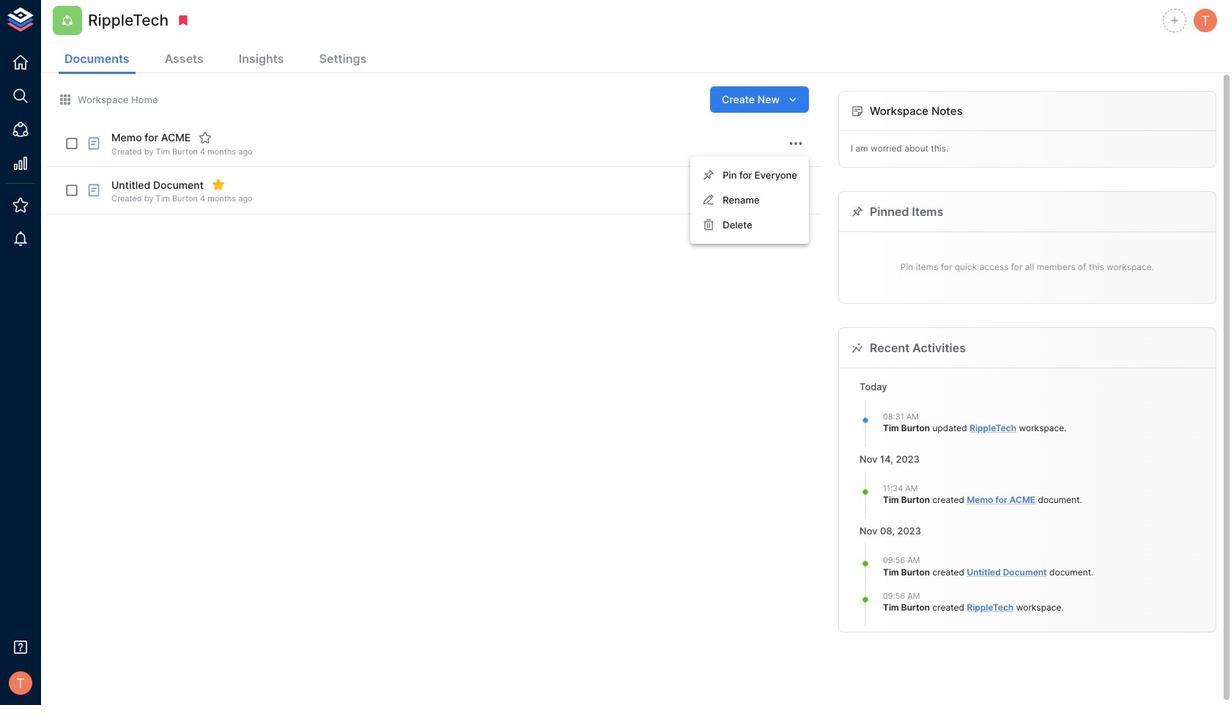 Task type: vqa. For each thing, say whether or not it's contained in the screenshot.
Search Assets... Text Field
no



Task type: describe. For each thing, give the bounding box(es) containing it.
favorite image
[[199, 131, 212, 144]]

remove bookmark image
[[177, 14, 190, 27]]



Task type: locate. For each thing, give the bounding box(es) containing it.
remove favorite image
[[212, 178, 225, 192]]



